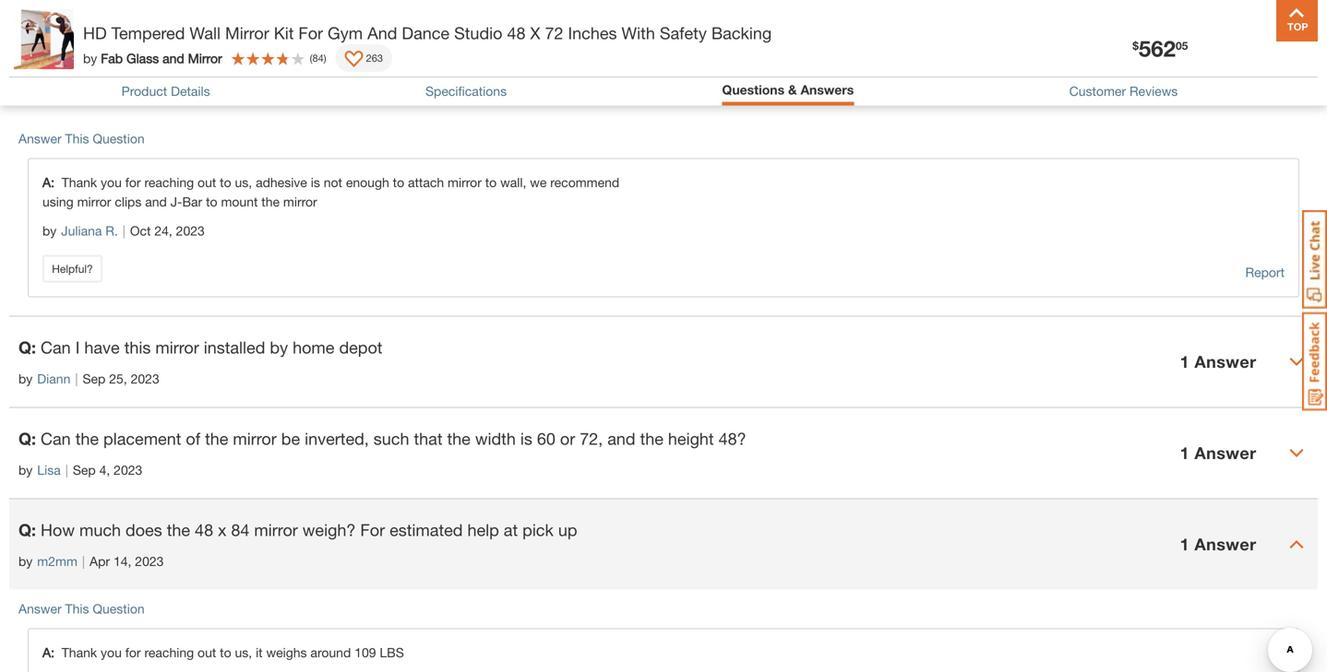 Task type: describe. For each thing, give the bounding box(es) containing it.
2 vertical spatial and
[[608, 429, 636, 449]]

mirror up juliana r. button
[[77, 194, 111, 210]]

mirror right this
[[155, 338, 199, 358]]

48 inside questions element
[[195, 521, 213, 540]]

thank you for reaching out to us, adhesive is not enough to attach mirror to wall, we recommend using mirror clips and j-bar to mount the mirror
[[42, 175, 620, 210]]

1 this from the top
[[65, 131, 89, 146]]

report
[[1246, 265, 1285, 280]]

to left it
[[220, 646, 231, 661]]

up
[[558, 521, 577, 540]]

answer for can i have this mirror installed by home depot
[[1195, 352, 1257, 372]]

and
[[367, 23, 397, 43]]

2023 for of
[[114, 463, 142, 478]]

wall?
[[400, 50, 438, 70]]

that
[[414, 429, 443, 449]]

10pm
[[185, 36, 224, 53]]

$
[[1133, 39, 1139, 52]]

diy button
[[1097, 22, 1156, 66]]

q: for q: can i just use adhesive alone to attach mirror to wall?
[[18, 50, 36, 70]]

2 1 from the top
[[1180, 352, 1190, 372]]

it
[[256, 646, 263, 661]]

q: for q: can i have this mirror installed by home depot
[[18, 338, 36, 358]]

of
[[186, 429, 200, 449]]

apr
[[90, 554, 110, 569]]

juliana r. button
[[61, 221, 118, 241]]

hd
[[83, 23, 107, 43]]

2 thank from the top
[[62, 646, 97, 661]]

customer
[[1069, 84, 1126, 99]]

263 button
[[336, 44, 392, 72]]

84 inside questions element
[[231, 521, 250, 540]]

questions
[[722, 82, 785, 97]]

to right enough
[[393, 175, 404, 190]]

installed
[[204, 338, 265, 358]]

72,
[[580, 429, 603, 449]]

with
[[622, 23, 655, 43]]

depot
[[339, 338, 383, 358]]

inverted,
[[305, 429, 369, 449]]

placement
[[103, 429, 181, 449]]

m2mm button
[[37, 552, 77, 572]]

daly city 10pm
[[118, 36, 224, 53]]

q: can i just use adhesive alone to attach mirror to wall?
[[18, 50, 438, 70]]

94015
[[291, 36, 332, 53]]

reaching inside thank you for reaching out to us, adhesive is not enough to attach mirror to wall, we recommend using mirror clips and j-bar to mount the mirror
[[144, 175, 194, 190]]

q: how much does the 48 x 84 mirror weigh?  for estimated help at pick up
[[18, 521, 577, 540]]

the inside thank you for reaching out to us, adhesive is not enough to attach mirror to wall, we recommend using mirror clips and j-bar to mount the mirror
[[261, 194, 280, 210]]

helpful? button
[[42, 255, 102, 283]]

caret image for can the placement of the mirror be inverted, such that the width is 60 or 72, and the height 48?
[[1289, 446, 1304, 461]]

juliana
[[61, 223, 102, 239]]

263
[[366, 52, 383, 64]]

can for can i have this mirror installed by home depot
[[41, 338, 71, 358]]

lisa
[[37, 463, 61, 478]]

wall,
[[500, 175, 526, 190]]

2 you from the top
[[101, 646, 122, 661]]

specifications
[[425, 84, 507, 99]]

a: for a:
[[42, 175, 62, 190]]

home
[[293, 338, 335, 358]]

answers
[[801, 82, 854, 97]]

| for much
[[82, 554, 85, 569]]

such
[[374, 429, 409, 449]]

2 answer this question link from the top
[[18, 602, 145, 617]]

alone
[[217, 50, 258, 70]]

2023 right 20,
[[120, 84, 149, 99]]

0 horizontal spatial oct
[[74, 84, 95, 99]]

2 this from the top
[[65, 602, 89, 617]]

the right does
[[167, 521, 190, 540]]

14,
[[113, 554, 131, 569]]

mirror left the wall,
[[448, 175, 482, 190]]

1 for wall?
[[1180, 64, 1190, 84]]

$ 562 05
[[1133, 35, 1188, 61]]

backing
[[711, 23, 772, 43]]

tempered
[[111, 23, 185, 43]]

caret image for can i have this mirror installed by home depot
[[1289, 355, 1304, 370]]

us, inside thank you for reaching out to us, adhesive is not enough to attach mirror to wall, we recommend using mirror clips and j-bar to mount the mirror
[[235, 175, 252, 190]]

much
[[79, 521, 121, 540]]

daly
[[118, 36, 147, 53]]

( 84 )
[[310, 52, 326, 64]]

2 1 answer from the top
[[1180, 352, 1257, 372]]

mirror left weigh?
[[254, 521, 298, 540]]

mount
[[221, 194, 258, 210]]

is inside thank you for reaching out to us, adhesive is not enough to attach mirror to wall, we recommend using mirror clips and j-bar to mount the mirror
[[311, 175, 320, 190]]

display image
[[345, 51, 363, 69]]

562
[[1139, 35, 1176, 61]]

have
[[84, 338, 120, 358]]

by diann | sep 25, 2023
[[18, 371, 159, 387]]

helpful?
[[52, 263, 93, 276]]

the right of
[[205, 429, 228, 449]]

answer for how much does the 48 x 84 mirror weigh?  for estimated help at pick up
[[1195, 535, 1257, 555]]

can for can i just use adhesive alone to attach mirror to wall?
[[41, 50, 71, 70]]

(
[[310, 52, 312, 64]]

adhesive inside thank you for reaching out to us, adhesive is not enough to attach mirror to wall, we recommend using mirror clips and j-bar to mount the mirror
[[256, 175, 307, 190]]

by fab glass and mirror
[[83, 51, 222, 66]]

| for the
[[65, 463, 68, 478]]

to up mount in the left of the page
[[220, 175, 231, 190]]

width
[[475, 429, 516, 449]]

0 horizontal spatial mirror
[[188, 51, 222, 66]]

2 for from the top
[[125, 646, 141, 661]]

05
[[1176, 39, 1188, 52]]

lbs
[[380, 646, 404, 661]]

1 answer for the
[[1180, 443, 1257, 463]]

72
[[545, 23, 563, 43]]

by juliana r. | oct 24, 2023
[[42, 223, 205, 239]]

to down kit
[[262, 50, 277, 70]]

enough
[[346, 175, 389, 190]]

can for can the placement of the mirror be inverted, such that the width is 60 or 72, and the height 48?
[[41, 429, 71, 449]]

94015 button
[[269, 35, 332, 54]]

a: thank you for reaching out to us, it weighs around 109 lbs
[[42, 646, 404, 661]]

by for can i have this mirror installed by home depot
[[18, 371, 33, 387]]

1 horizontal spatial is
[[520, 429, 532, 449]]

does
[[126, 521, 162, 540]]

2 answer this question from the top
[[18, 602, 145, 617]]

sep for the
[[73, 463, 96, 478]]

60
[[537, 429, 556, 449]]

20,
[[99, 84, 117, 99]]

lisa button
[[37, 461, 61, 480]]

1 horizontal spatial mirror
[[225, 23, 269, 43]]

q: can the placement of the mirror be inverted, such that the width is 60 or 72, and the height 48?
[[18, 429, 746, 449]]

and inside thank you for reaching out to us, adhesive is not enough to attach mirror to wall, we recommend using mirror clips and j-bar to mount the mirror
[[145, 194, 167, 210]]

studio
[[454, 23, 503, 43]]

clips
[[115, 194, 142, 210]]

24,
[[154, 223, 172, 239]]

1 for the
[[1180, 443, 1190, 463]]

2 us, from the top
[[235, 646, 252, 661]]

25,
[[109, 371, 127, 387]]

the right that in the bottom left of the page
[[447, 429, 471, 449]]

for inside thank you for reaching out to us, adhesive is not enough to attach mirror to wall, we recommend using mirror clips and j-bar to mount the mirror
[[125, 175, 141, 190]]



Task type: locate. For each thing, give the bounding box(es) containing it.
0 vertical spatial a:
[[42, 175, 62, 190]]

question down 14,
[[93, 602, 145, 617]]

feedback link image
[[1302, 312, 1327, 412]]

for down 14,
[[125, 646, 141, 661]]

reaching left it
[[144, 646, 194, 661]]

| for i
[[75, 371, 78, 387]]

the home depot logo image
[[15, 15, 74, 74]]

0 horizontal spatial attach
[[282, 50, 328, 70]]

0 vertical spatial reaching
[[144, 175, 194, 190]]

i left have
[[75, 338, 80, 358]]

0 vertical spatial for
[[298, 23, 323, 43]]

0 vertical spatial oct
[[74, 84, 95, 99]]

1 vertical spatial us,
[[235, 646, 252, 661]]

this
[[124, 338, 151, 358]]

8
[[1287, 20, 1293, 33]]

1 1 answer from the top
[[1180, 64, 1257, 84]]

by for can the placement of the mirror be inverted, such that the width is 60 or 72, and the height 48?
[[18, 463, 33, 478]]

diy
[[1115, 48, 1139, 66]]

safety
[[660, 23, 707, 43]]

0 vertical spatial you
[[101, 175, 122, 190]]

1 horizontal spatial for
[[360, 521, 385, 540]]

1 horizontal spatial adhesive
[[256, 175, 307, 190]]

recommend
[[550, 175, 620, 190]]

| right diann
[[75, 371, 78, 387]]

sep left 4,
[[73, 463, 96, 478]]

the right mount in the left of the page
[[261, 194, 280, 210]]

2 can from the top
[[41, 338, 71, 358]]

you up clips
[[101, 175, 122, 190]]

i left just
[[75, 50, 80, 70]]

and right glass
[[163, 51, 184, 66]]

1 vertical spatial out
[[198, 646, 216, 661]]

for right weigh?
[[360, 521, 385, 540]]

1 answer for estimated
[[1180, 535, 1257, 555]]

around
[[311, 646, 351, 661]]

1 vertical spatial can
[[41, 338, 71, 358]]

i for just
[[75, 50, 80, 70]]

and
[[163, 51, 184, 66], [145, 194, 167, 210], [608, 429, 636, 449]]

2023 right 14,
[[135, 554, 164, 569]]

by down the using
[[42, 223, 57, 239]]

48?
[[719, 429, 746, 449]]

1 vertical spatial and
[[145, 194, 167, 210]]

109
[[355, 646, 376, 661]]

q: up by diann | sep 25, 2023
[[18, 338, 36, 358]]

q:
[[18, 50, 36, 70], [18, 338, 36, 358], [18, 429, 36, 449], [18, 521, 36, 540]]

0 vertical spatial can
[[41, 50, 71, 70]]

answer this question down 'by m2mm | apr 14, 2023'
[[18, 602, 145, 617]]

mirror
[[333, 50, 376, 70], [448, 175, 482, 190], [77, 194, 111, 210], [283, 194, 317, 210], [155, 338, 199, 358], [233, 429, 277, 449], [254, 521, 298, 540]]

be
[[281, 429, 300, 449]]

2 q: from the top
[[18, 338, 36, 358]]

| left the apr
[[82, 554, 85, 569]]

0 horizontal spatial adhesive
[[146, 50, 213, 70]]

mirror left be
[[233, 429, 277, 449]]

customer reviews
[[1069, 84, 1178, 99]]

0 vertical spatial attach
[[282, 50, 328, 70]]

a: up the using
[[42, 175, 62, 190]]

us, up mount in the left of the page
[[235, 175, 252, 190]]

0 vertical spatial thank
[[62, 175, 97, 190]]

for up (
[[298, 23, 323, 43]]

1 vertical spatial a:
[[42, 646, 54, 661]]

1 us, from the top
[[235, 175, 252, 190]]

1 for from the top
[[125, 175, 141, 190]]

sep for i
[[83, 371, 106, 387]]

84
[[312, 52, 324, 64], [231, 521, 250, 540]]

mirror right mount in the left of the page
[[283, 194, 317, 210]]

4 q: from the top
[[18, 521, 36, 540]]

1 out from the top
[[198, 175, 216, 190]]

1 vertical spatial thank
[[62, 646, 97, 661]]

1 q: from the top
[[18, 50, 36, 70]]

thank down 'by m2mm | apr 14, 2023'
[[62, 646, 97, 661]]

live chat image
[[1302, 210, 1327, 309]]

answer this question link down 'by m2mm | apr 14, 2023'
[[18, 602, 145, 617]]

answer this question down 20,
[[18, 131, 145, 146]]

0 vertical spatial caret image
[[1289, 355, 1304, 370]]

inches
[[568, 23, 617, 43]]

8 link
[[1261, 18, 1305, 66]]

2023 for the
[[135, 554, 164, 569]]

0 vertical spatial 48
[[507, 23, 526, 43]]

1 vertical spatial sep
[[73, 463, 96, 478]]

1 answer this question link from the top
[[18, 131, 145, 146]]

mirror down gym at the left top of the page
[[333, 50, 376, 70]]

can up diann
[[41, 338, 71, 358]]

1 caret image from the top
[[1289, 355, 1304, 370]]

0 vertical spatial and
[[163, 51, 184, 66]]

1 vertical spatial answer this question link
[[18, 602, 145, 617]]

1 vertical spatial i
[[75, 338, 80, 358]]

1 vertical spatial 84
[[231, 521, 250, 540]]

1 for estimated
[[1180, 535, 1190, 555]]

oct 20, 2023
[[74, 84, 149, 99]]

for inside questions element
[[360, 521, 385, 540]]

customer reviews button
[[1069, 84, 1178, 99], [1069, 84, 1178, 99]]

us,
[[235, 175, 252, 190], [235, 646, 252, 661]]

product image image
[[14, 9, 74, 69]]

out inside thank you for reaching out to us, adhesive is not enough to attach mirror to wall, we recommend using mirror clips and j-bar to mount the mirror
[[198, 175, 216, 190]]

2 vertical spatial can
[[41, 429, 71, 449]]

m2mm
[[37, 554, 77, 569]]

questions & answers button
[[722, 82, 854, 101], [722, 82, 854, 97]]

attach
[[282, 50, 328, 70], [408, 175, 444, 190]]

questions & answers
[[722, 82, 854, 97]]

0 vertical spatial is
[[311, 175, 320, 190]]

2 question from the top
[[93, 602, 145, 617]]

0 horizontal spatial is
[[311, 175, 320, 190]]

1 i from the top
[[75, 50, 80, 70]]

1 can from the top
[[41, 50, 71, 70]]

|
[[123, 223, 125, 239], [75, 371, 78, 387], [65, 463, 68, 478], [82, 554, 85, 569]]

1 vertical spatial attach
[[408, 175, 444, 190]]

sep left 25,
[[83, 371, 106, 387]]

answer for can i just use adhesive alone to attach mirror to wall?
[[1195, 64, 1257, 84]]

at
[[504, 521, 518, 540]]

q: for q: can the placement of the mirror be inverted, such that the width is 60 or 72, and the height 48?
[[18, 429, 36, 449]]

thank up the using
[[62, 175, 97, 190]]

top button
[[1276, 0, 1318, 42]]

can
[[41, 50, 71, 70], [41, 338, 71, 358], [41, 429, 71, 449]]

1 vertical spatial this
[[65, 602, 89, 617]]

oct left 20,
[[74, 84, 95, 99]]

us, left it
[[235, 646, 252, 661]]

a: down m2mm button
[[42, 646, 54, 661]]

is left the not
[[311, 175, 320, 190]]

caret image
[[1289, 355, 1304, 370], [1289, 446, 1304, 461]]

0 vertical spatial sep
[[83, 371, 106, 387]]

and left j- on the top of the page
[[145, 194, 167, 210]]

this down oct 20, 2023
[[65, 131, 89, 146]]

you inside thank you for reaching out to us, adhesive is not enough to attach mirror to wall, we recommend using mirror clips and j-bar to mount the mirror
[[101, 175, 122, 190]]

1 1 from the top
[[1180, 64, 1190, 84]]

can left just
[[41, 50, 71, 70]]

0 vertical spatial 84
[[312, 52, 324, 64]]

how
[[41, 521, 75, 540]]

by left fab
[[83, 51, 97, 66]]

0 horizontal spatial for
[[298, 23, 323, 43]]

using
[[42, 194, 74, 210]]

to down and
[[381, 50, 396, 70]]

questions element
[[9, 28, 1318, 673]]

you down 14,
[[101, 646, 122, 661]]

2023 right 4,
[[114, 463, 142, 478]]

0 vertical spatial mirror
[[225, 23, 269, 43]]

0 vertical spatial adhesive
[[146, 50, 213, 70]]

attach inside thank you for reaching out to us, adhesive is not enough to attach mirror to wall, we recommend using mirror clips and j-bar to mount the mirror
[[408, 175, 444, 190]]

1
[[1180, 64, 1190, 84], [1180, 352, 1190, 372], [1180, 443, 1190, 463], [1180, 535, 1190, 555]]

3 q: from the top
[[18, 429, 36, 449]]

bar
[[182, 194, 202, 210]]

2023 right 24,
[[176, 223, 205, 239]]

1 vertical spatial adhesive
[[256, 175, 307, 190]]

3 can from the top
[[41, 429, 71, 449]]

weigh?
[[303, 521, 356, 540]]

estimated
[[390, 521, 463, 540]]

specifications button
[[425, 84, 507, 99], [425, 84, 507, 99]]

1 thank from the top
[[62, 175, 97, 190]]

details
[[171, 84, 210, 99]]

1 vertical spatial mirror
[[188, 51, 222, 66]]

1 horizontal spatial 48
[[507, 23, 526, 43]]

out left it
[[198, 646, 216, 661]]

1 vertical spatial oct
[[130, 223, 151, 239]]

hd tempered wall mirror kit for gym and dance studio 48 x 72 inches with safety backing
[[83, 23, 772, 43]]

we
[[530, 175, 547, 190]]

wall
[[190, 23, 221, 43]]

1 vertical spatial caret image
[[1289, 446, 1304, 461]]

mirror down the wall
[[188, 51, 222, 66]]

0 vertical spatial us,
[[235, 175, 252, 190]]

0 vertical spatial i
[[75, 50, 80, 70]]

3 1 from the top
[[1180, 443, 1190, 463]]

for up clips
[[125, 175, 141, 190]]

4,
[[99, 463, 110, 478]]

1 vertical spatial reaching
[[144, 646, 194, 661]]

not
[[324, 175, 342, 190]]

is
[[311, 175, 320, 190], [520, 429, 532, 449]]

out up bar
[[198, 175, 216, 190]]

the left height
[[640, 429, 664, 449]]

use
[[115, 50, 142, 70]]

glass
[[126, 51, 159, 66]]

answer this question
[[18, 131, 145, 146], [18, 602, 145, 617]]

4 1 answer from the top
[[1180, 535, 1257, 555]]

0 horizontal spatial 84
[[231, 521, 250, 540]]

2 a: from the top
[[42, 646, 54, 661]]

q: for q: how much does the 48 x 84 mirror weigh?  for estimated help at pick up
[[18, 521, 36, 540]]

0 vertical spatial this
[[65, 131, 89, 146]]

this down 'by m2mm | apr 14, 2023'
[[65, 602, 89, 617]]

oct
[[74, 84, 95, 99], [130, 223, 151, 239]]

by left home
[[270, 338, 288, 358]]

2023 right 25,
[[131, 371, 159, 387]]

0 horizontal spatial 48
[[195, 521, 213, 540]]

1 vertical spatial for
[[360, 521, 385, 540]]

just
[[84, 50, 111, 70]]

to left the wall,
[[485, 175, 497, 190]]

1 vertical spatial answer this question
[[18, 602, 145, 617]]

2 i from the top
[[75, 338, 80, 358]]

1 vertical spatial for
[[125, 646, 141, 661]]

0 vertical spatial for
[[125, 175, 141, 190]]

0 vertical spatial out
[[198, 175, 216, 190]]

height
[[668, 429, 714, 449]]

for
[[125, 175, 141, 190], [125, 646, 141, 661]]

0 vertical spatial answer this question link
[[18, 131, 145, 146]]

by for how much does the 48 x 84 mirror weigh?  for estimated help at pick up
[[18, 554, 33, 569]]

1 answer for wall?
[[1180, 64, 1257, 84]]

can up "lisa"
[[41, 429, 71, 449]]

1 question from the top
[[93, 131, 145, 146]]

| right r.
[[123, 223, 125, 239]]

2023 for this
[[131, 371, 159, 387]]

to right bar
[[206, 194, 217, 210]]

q: left how
[[18, 521, 36, 540]]

kit
[[274, 23, 294, 43]]

reaching up j- on the top of the page
[[144, 175, 194, 190]]

2 caret image from the top
[[1289, 446, 1304, 461]]

1 reaching from the top
[[144, 175, 194, 190]]

sep
[[83, 371, 106, 387], [73, 463, 96, 478]]

i for have
[[75, 338, 80, 358]]

caret image
[[1289, 538, 1304, 552]]

the up by lisa | sep 4, 2023
[[75, 429, 99, 449]]

by left m2mm
[[18, 554, 33, 569]]

1 vertical spatial you
[[101, 646, 122, 661]]

&
[[788, 82, 797, 97]]

by for thank you for reaching out to us, adhesive is not enough to attach mirror to wall, we recommend using mirror clips and j-bar to mount the mirror
[[42, 223, 57, 239]]

a: for a: thank you for reaching out to us, it weighs around 109 lbs
[[42, 646, 54, 661]]

you
[[101, 175, 122, 190], [101, 646, 122, 661]]

adhesive up mount in the left of the page
[[256, 175, 307, 190]]

answer for can the placement of the mirror be inverted, such that the width is 60 or 72, and the height 48?
[[1195, 443, 1257, 463]]

4 1 from the top
[[1180, 535, 1190, 555]]

thank inside thank you for reaching out to us, adhesive is not enough to attach mirror to wall, we recommend using mirror clips and j-bar to mount the mirror
[[62, 175, 97, 190]]

48 left the "x"
[[195, 521, 213, 540]]

answer this question link down 20,
[[18, 131, 145, 146]]

report button
[[1246, 263, 1285, 283]]

| right "lisa"
[[65, 463, 68, 478]]

product details button
[[122, 84, 210, 99], [122, 84, 210, 99]]

j-
[[171, 194, 182, 210]]

mirror up alone
[[225, 23, 269, 43]]

by left "lisa"
[[18, 463, 33, 478]]

q: left just
[[18, 50, 36, 70]]

help
[[467, 521, 499, 540]]

dance
[[402, 23, 450, 43]]

0 vertical spatial answer this question
[[18, 131, 145, 146]]

What can we help you find today? search field
[[366, 25, 871, 64]]

1 horizontal spatial oct
[[130, 223, 151, 239]]

adhesive up details
[[146, 50, 213, 70]]

question down oct 20, 2023
[[93, 131, 145, 146]]

1 horizontal spatial 84
[[312, 52, 324, 64]]

diann button
[[37, 370, 70, 389]]

3 1 answer from the top
[[1180, 443, 1257, 463]]

0 vertical spatial question
[[93, 131, 145, 146]]

i
[[75, 50, 80, 70], [75, 338, 80, 358]]

product details
[[122, 84, 210, 99]]

1 a: from the top
[[42, 175, 62, 190]]

pick
[[523, 521, 554, 540]]

1 you from the top
[[101, 175, 122, 190]]

1 vertical spatial 48
[[195, 521, 213, 540]]

oct left 24,
[[130, 223, 151, 239]]

x
[[530, 23, 540, 43]]

1 vertical spatial question
[[93, 602, 145, 617]]

is left 60
[[520, 429, 532, 449]]

and right 72,
[[608, 429, 636, 449]]

by m2mm | apr 14, 2023
[[18, 554, 164, 569]]

2 out from the top
[[198, 646, 216, 661]]

1 horizontal spatial attach
[[408, 175, 444, 190]]

gym
[[328, 23, 363, 43]]

answer this question link
[[18, 131, 145, 146], [18, 602, 145, 617]]

48
[[507, 23, 526, 43], [195, 521, 213, 540]]

by left diann
[[18, 371, 33, 387]]

1 answer this question from the top
[[18, 131, 145, 146]]

48 left 'x'
[[507, 23, 526, 43]]

1 vertical spatial is
[[520, 429, 532, 449]]

q: up by lisa | sep 4, 2023
[[18, 429, 36, 449]]

2 reaching from the top
[[144, 646, 194, 661]]



Task type: vqa. For each thing, say whether or not it's contained in the screenshot.
enough
yes



